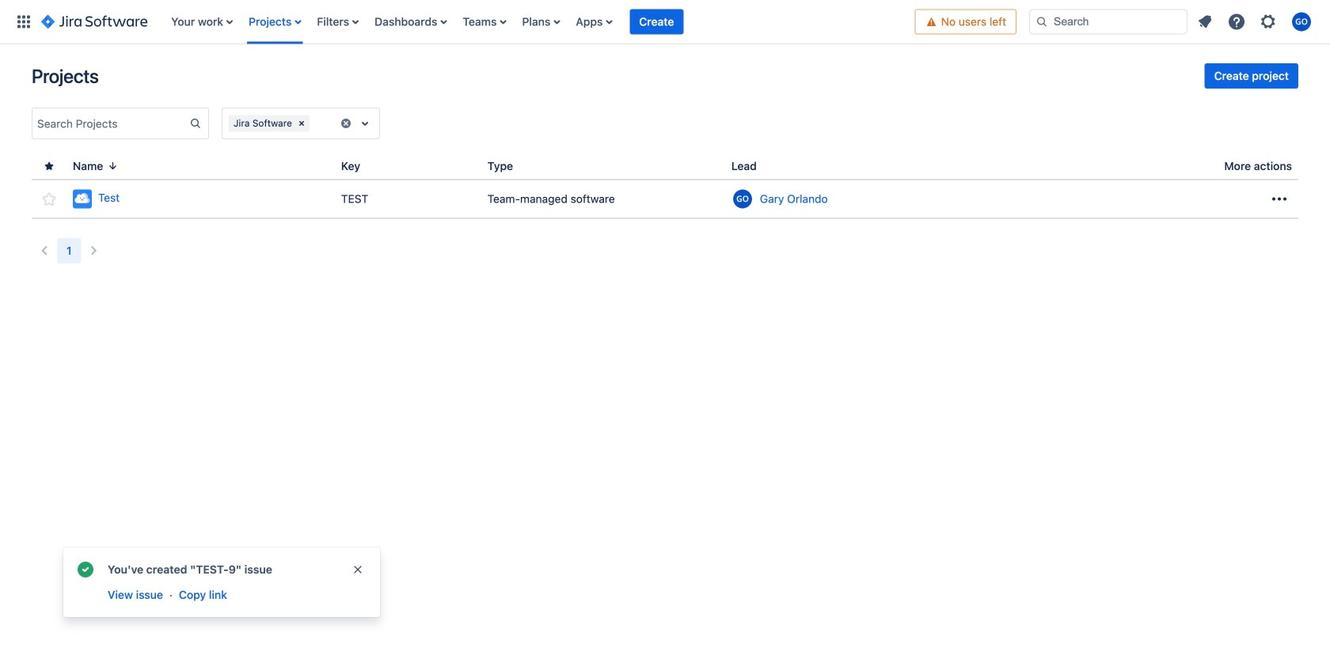 Task type: locate. For each thing, give the bounding box(es) containing it.
primary element
[[10, 0, 915, 44]]

list item
[[630, 0, 684, 44]]

list
[[163, 0, 915, 44], [1191, 8, 1321, 36]]

None search field
[[1030, 9, 1188, 34]]

banner
[[0, 0, 1331, 44]]

star test image
[[40, 190, 59, 209]]

Search field
[[1030, 9, 1188, 34]]

search image
[[1036, 15, 1049, 28]]

jira software image
[[41, 12, 148, 31], [41, 12, 148, 31]]

0 horizontal spatial list
[[163, 0, 915, 44]]

Search Projects text field
[[32, 112, 189, 135]]

open image
[[356, 114, 375, 133]]

group
[[1205, 63, 1299, 89]]

your profile and settings image
[[1293, 12, 1312, 31]]

previous image
[[35, 242, 54, 261]]

success image
[[76, 561, 95, 580]]

clear image
[[340, 117, 352, 130]]

help image
[[1228, 12, 1247, 31]]



Task type: describe. For each thing, give the bounding box(es) containing it.
1 horizontal spatial list
[[1191, 8, 1321, 36]]

settings image
[[1259, 12, 1278, 31]]

next image
[[84, 242, 103, 261]]

more image
[[1270, 190, 1289, 209]]

clear image
[[295, 117, 308, 130]]

appswitcher icon image
[[14, 12, 33, 31]]

dismiss image
[[352, 564, 364, 577]]

notifications image
[[1196, 12, 1215, 31]]



Task type: vqa. For each thing, say whether or not it's contained in the screenshot.
PRIMARY element
yes



